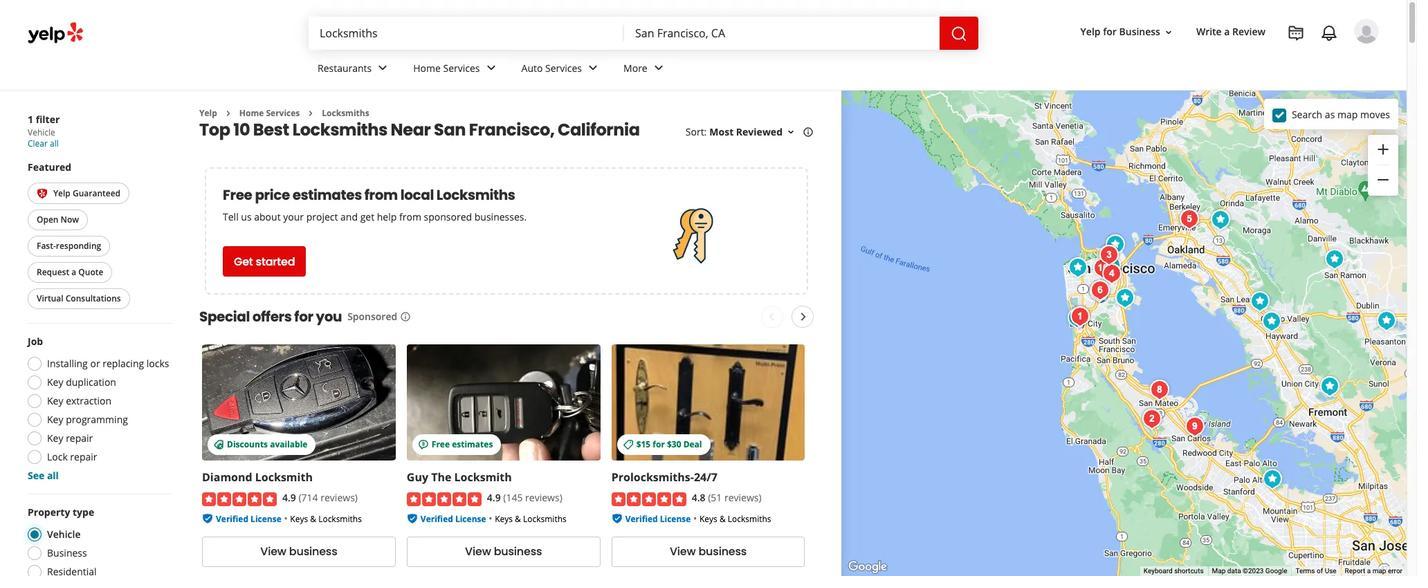 Task type: locate. For each thing, give the bounding box(es) containing it.
1 horizontal spatial keys & locksmiths
[[495, 513, 567, 525]]

16 free estimates v2 image
[[418, 440, 429, 451]]

1 vertical spatial for
[[294, 308, 313, 327]]

1 vertical spatial vehicle
[[47, 528, 81, 542]]

verified license button
[[216, 512, 282, 525], [421, 512, 486, 525], [625, 512, 691, 525]]

yes locksmith image
[[1095, 242, 1123, 269]]

services right auto
[[545, 61, 582, 74]]

0 vertical spatial business
[[1120, 25, 1161, 38]]

1 24 chevron down v2 image from the left
[[375, 60, 391, 76]]

a inside the 'write a review' link
[[1225, 25, 1230, 38]]

1 vertical spatial all
[[47, 470, 59, 483]]

free estimates
[[432, 439, 493, 451]]

2 horizontal spatial license
[[660, 513, 691, 525]]

4.9 star rating image
[[202, 493, 277, 507], [407, 493, 482, 507]]

0 horizontal spatial yelp
[[53, 188, 70, 199]]

a inside request a quote button
[[71, 267, 76, 279]]

key up the key repair
[[47, 414, 63, 427]]

2 horizontal spatial view business
[[670, 544, 747, 560]]

diamond
[[202, 470, 252, 485]]

a left quote
[[71, 267, 76, 279]]

0 horizontal spatial locksmith
[[255, 470, 313, 485]]

24 chevron down v2 image inside auto services link
[[585, 60, 602, 76]]

vehicle down the filter
[[28, 127, 55, 138]]

verified license down "diamond locksmith" link
[[216, 513, 282, 525]]

extraction
[[66, 395, 111, 408]]

4.9 left (714
[[282, 492, 296, 505]]

a for request
[[71, 267, 76, 279]]

0 horizontal spatial home services
[[239, 107, 300, 119]]

2 horizontal spatial verified license
[[625, 513, 691, 525]]

home right top
[[239, 107, 264, 119]]

0 horizontal spatial verified
[[216, 513, 248, 525]]

16 chevron right v2 image
[[223, 108, 234, 119], [305, 108, 317, 119]]

guy the locksmith image
[[1064, 305, 1091, 332]]

verified for guy
[[421, 513, 453, 525]]

1 verified license from the left
[[216, 513, 282, 525]]

3 keys & locksmiths from the left
[[700, 513, 771, 525]]

yelp inside 'button'
[[1081, 25, 1101, 38]]

see all button
[[28, 470, 59, 483]]

get
[[234, 254, 253, 270]]

1 horizontal spatial business
[[494, 544, 542, 560]]

map left error at the right bottom
[[1373, 568, 1387, 575]]

16 chevron right v2 image for home services
[[223, 108, 234, 119]]

repair for key repair
[[66, 432, 93, 445]]

free
[[223, 186, 252, 205], [432, 439, 450, 451]]

discounts
[[227, 439, 268, 451]]

reviews) right (714
[[321, 492, 358, 505]]

1 horizontal spatial map
[[1373, 568, 1387, 575]]

view business link for diamond locksmith
[[202, 537, 396, 567]]

1 verified from the left
[[216, 513, 248, 525]]

0 vertical spatial all
[[50, 138, 59, 150]]

key up lock
[[47, 432, 63, 445]]

1 horizontal spatial home services link
[[402, 50, 511, 90]]

3 business from the left
[[699, 544, 747, 560]]

2 view business link from the left
[[407, 537, 601, 567]]

4.9 star rating image for the
[[407, 493, 482, 507]]

yelp link
[[199, 107, 217, 119]]

2 horizontal spatial reviews)
[[725, 492, 762, 505]]

2 4.9 from the left
[[487, 492, 501, 505]]

None field
[[320, 26, 613, 41], [635, 26, 929, 41]]

view
[[260, 544, 286, 560], [465, 544, 491, 560], [670, 544, 696, 560]]

request
[[37, 267, 69, 279]]

2 16 chevron right v2 image from the left
[[305, 108, 317, 119]]

$30
[[667, 439, 681, 451]]

2 horizontal spatial keys & locksmiths
[[700, 513, 771, 525]]

& down (714
[[310, 513, 316, 525]]

lock n load locksmith image
[[1321, 246, 1349, 273]]

reviews) for guy the locksmith
[[525, 492, 563, 505]]

1 vertical spatial map
[[1373, 568, 1387, 575]]

16 info v2 image
[[803, 127, 814, 138]]

request a quote
[[37, 267, 103, 279]]

map data ©2023 google
[[1212, 568, 1288, 575]]

all right the clear
[[50, 138, 59, 150]]

verified license button for the
[[421, 512, 486, 525]]

0 vertical spatial estimates
[[293, 186, 362, 205]]

24 chevron down v2 image inside the 'restaurants' link
[[375, 60, 391, 76]]

consultations
[[66, 293, 121, 305]]

0 vertical spatial a
[[1225, 25, 1230, 38]]

key down key duplication
[[47, 395, 63, 408]]

1 horizontal spatial verified
[[421, 513, 453, 525]]

free inside free estimates link
[[432, 439, 450, 451]]

16 verified v2 image
[[202, 513, 213, 524], [407, 513, 418, 524], [612, 513, 623, 524]]

business for guy the locksmith
[[494, 544, 542, 560]]

Near text field
[[635, 26, 929, 41]]

1 vertical spatial repair
[[70, 451, 97, 464]]

lock repair
[[47, 451, 97, 464]]

1 horizontal spatial view business
[[465, 544, 542, 560]]

a right write
[[1225, 25, 1230, 38]]

estimates up project
[[293, 186, 362, 205]]

16 chevron right v2 image left the locksmiths link
[[305, 108, 317, 119]]

2 key from the top
[[47, 395, 63, 408]]

3 16 verified v2 image from the left
[[612, 513, 623, 524]]

reviews) right (145
[[525, 492, 563, 505]]

3 verified from the left
[[625, 513, 658, 525]]

home services down find 'text box'
[[413, 61, 480, 74]]

group
[[1368, 135, 1399, 196]]

0 horizontal spatial 4.9 star rating image
[[202, 493, 277, 507]]

home services link
[[402, 50, 511, 90], [239, 107, 300, 119]]

2 keys from the left
[[495, 513, 513, 525]]

1 reviews) from the left
[[321, 492, 358, 505]]

keys & locksmiths down 4.8 (51 reviews) on the bottom of the page
[[700, 513, 771, 525]]

1 horizontal spatial reviews)
[[525, 492, 563, 505]]

search
[[1292, 108, 1323, 121]]

0 horizontal spatial view business link
[[202, 537, 396, 567]]

2 business from the left
[[494, 544, 542, 560]]

2 verified from the left
[[421, 513, 453, 525]]

0 horizontal spatial 16 chevron right v2 image
[[223, 108, 234, 119]]

1 vertical spatial business
[[47, 547, 87, 560]]

1 vertical spatial a
[[71, 267, 76, 279]]

1 horizontal spatial verified license button
[[421, 512, 486, 525]]

& for guy the locksmith
[[515, 513, 521, 525]]

installing
[[47, 357, 88, 371]]

1 16 verified v2 image from the left
[[202, 513, 213, 524]]

4.8 star rating image
[[612, 493, 686, 507]]

reviewed
[[736, 126, 783, 139]]

1 horizontal spatial from
[[399, 211, 421, 224]]

tri-valley locksmith image
[[1373, 307, 1401, 335]]

report a map error link
[[1345, 568, 1403, 575]]

2 reviews) from the left
[[525, 492, 563, 505]]

write a review link
[[1191, 20, 1272, 45]]

san mateo lock works image
[[1146, 377, 1174, 404]]

4.9 for diamond locksmith
[[282, 492, 296, 505]]

home services
[[413, 61, 480, 74], [239, 107, 300, 119]]

key extraction
[[47, 395, 111, 408]]

1 horizontal spatial keys
[[495, 513, 513, 525]]

16 chevron down v2 image left write
[[1163, 27, 1175, 38]]

view business down (145
[[465, 544, 542, 560]]

16 chevron down v2 image for most reviewed
[[786, 127, 797, 138]]

a right report
[[1368, 568, 1371, 575]]

a for report
[[1368, 568, 1371, 575]]

business
[[1120, 25, 1161, 38], [47, 547, 87, 560]]

map for error
[[1373, 568, 1387, 575]]

none field near
[[635, 26, 929, 41]]

2 verified license from the left
[[421, 513, 486, 525]]

more link
[[613, 50, 678, 90]]

24 chevron down v2 image left auto
[[483, 60, 499, 76]]

3 & from the left
[[720, 513, 726, 525]]

0 horizontal spatial verified license button
[[216, 512, 282, 525]]

license down guy the locksmith "link"
[[455, 513, 486, 525]]

0 vertical spatial home
[[413, 61, 441, 74]]

vehicle
[[28, 127, 55, 138], [47, 528, 81, 542]]

2 keys & locksmiths from the left
[[495, 513, 567, 525]]

reviews)
[[321, 492, 358, 505], [525, 492, 563, 505], [725, 492, 762, 505]]

2 24 chevron down v2 image from the left
[[483, 60, 499, 76]]

3 license from the left
[[660, 513, 691, 525]]

estimates inside free price estimates from local locksmiths tell us about your project and get help from sponsored businesses.
[[293, 186, 362, 205]]

0 horizontal spatial business
[[289, 544, 337, 560]]

yelp for yelp for business
[[1081, 25, 1101, 38]]

2 horizontal spatial a
[[1368, 568, 1371, 575]]

1 horizontal spatial business
[[1120, 25, 1161, 38]]

for inside 'button'
[[1103, 25, 1117, 38]]

None search field
[[309, 17, 982, 50]]

0 horizontal spatial 4.9
[[282, 492, 296, 505]]

search as map moves
[[1292, 108, 1391, 121]]

2 horizontal spatial view
[[670, 544, 696, 560]]

0 horizontal spatial 16 verified v2 image
[[202, 513, 213, 524]]

restaurants link
[[307, 50, 402, 90]]

keys for diamond locksmith
[[290, 513, 308, 525]]

verified down the
[[421, 513, 453, 525]]

1 license from the left
[[251, 513, 282, 525]]

1 verified license button from the left
[[216, 512, 282, 525]]

tommy's locksmith image
[[1176, 206, 1203, 233]]

locksmith lyt image
[[1064, 254, 1092, 282]]

view business down (714
[[260, 544, 337, 560]]

map
[[1212, 568, 1226, 575]]

1 4.9 from the left
[[282, 492, 296, 505]]

2 horizontal spatial for
[[1103, 25, 1117, 38]]

from
[[365, 186, 398, 205], [399, 211, 421, 224]]

b&b locksmith and security image
[[1066, 303, 1094, 331], [1066, 303, 1094, 331]]

1 horizontal spatial 4.9 star rating image
[[407, 493, 482, 507]]

services right "10"
[[266, 107, 300, 119]]

1 view from the left
[[260, 544, 286, 560]]

license down 4.8 star rating image
[[660, 513, 691, 525]]

1 horizontal spatial &
[[515, 513, 521, 525]]

estimates up the guy the locksmith
[[452, 439, 493, 451]]

16 chevron right v2 image right yelp link
[[223, 108, 234, 119]]

0 vertical spatial home services link
[[402, 50, 511, 90]]

verified license down 4.8 star rating image
[[625, 513, 691, 525]]

business down 4.8 (51 reviews) on the bottom of the page
[[699, 544, 747, 560]]

1 option group from the top
[[24, 335, 172, 483]]

3 view from the left
[[670, 544, 696, 560]]

2 horizontal spatial verified
[[625, 513, 658, 525]]

home down find field
[[413, 61, 441, 74]]

services for right home services link
[[443, 61, 480, 74]]

0 horizontal spatial a
[[71, 267, 76, 279]]

restaurants
[[318, 61, 372, 74]]

0 horizontal spatial from
[[365, 186, 398, 205]]

home services link right top
[[239, 107, 300, 119]]

1 vertical spatial home services
[[239, 107, 300, 119]]

2 16 verified v2 image from the left
[[407, 513, 418, 524]]

3 view business from the left
[[670, 544, 747, 560]]

free inside free price estimates from local locksmiths tell us about your project and get help from sponsored businesses.
[[223, 186, 252, 205]]

repair
[[66, 432, 93, 445], [70, 451, 97, 464]]

key down installing
[[47, 376, 63, 389]]

free price estimates from local locksmiths image
[[659, 202, 728, 271]]

1 4.9 star rating image from the left
[[202, 493, 277, 507]]

yelp
[[1081, 25, 1101, 38], [199, 107, 217, 119], [53, 188, 70, 199]]

next image
[[796, 309, 812, 326]]

1 horizontal spatial home
[[413, 61, 441, 74]]

3 keys from the left
[[700, 513, 718, 525]]

reviews) right (51
[[725, 492, 762, 505]]

san
[[434, 119, 466, 141]]

locksmiths
[[322, 107, 369, 119], [293, 119, 388, 141], [437, 186, 515, 205], [319, 513, 362, 525], [523, 513, 567, 525], [728, 513, 771, 525]]

16 discount available v2 image
[[213, 440, 224, 451]]

0 horizontal spatial keys & locksmiths
[[290, 513, 362, 525]]

(714
[[299, 492, 318, 505]]

repair up lock repair
[[66, 432, 93, 445]]

2 vertical spatial for
[[653, 439, 665, 451]]

24 chevron down v2 image right auto services
[[585, 60, 602, 76]]

0 horizontal spatial business
[[47, 547, 87, 560]]

4 key from the top
[[47, 432, 63, 445]]

from down local
[[399, 211, 421, 224]]

16 verified v2 image down guy
[[407, 513, 418, 524]]

2 horizontal spatial services
[[545, 61, 582, 74]]

view business link down (145
[[407, 537, 601, 567]]

24 chevron down v2 image inside home services link
[[483, 60, 499, 76]]

16 verified v2 image for diamond locksmith
[[202, 513, 213, 524]]

featured group
[[25, 161, 172, 312]]

all inside 1 filter vehicle clear all
[[50, 138, 59, 150]]

keys & locksmiths for diamond locksmith
[[290, 513, 362, 525]]

view business link down (714
[[202, 537, 396, 567]]

keys & locksmiths down '4.9 (145 reviews)'
[[495, 513, 567, 525]]

view business link down (51
[[612, 537, 805, 567]]

1 horizontal spatial 24 chevron down v2 image
[[483, 60, 499, 76]]

services down find 'text box'
[[443, 61, 480, 74]]

& down 4.8 (51 reviews) on the bottom of the page
[[720, 513, 726, 525]]

0 vertical spatial yelp
[[1081, 25, 1101, 38]]

0 vertical spatial home services
[[413, 61, 480, 74]]

4.9 left (145
[[487, 492, 501, 505]]

2 vertical spatial yelp
[[53, 188, 70, 199]]

&
[[310, 513, 316, 525], [515, 513, 521, 525], [720, 513, 726, 525]]

verified license
[[216, 513, 282, 525], [421, 513, 486, 525], [625, 513, 691, 525]]

1 horizontal spatial home services
[[413, 61, 480, 74]]

report
[[1345, 568, 1366, 575]]

1 keys from the left
[[290, 513, 308, 525]]

us
[[241, 211, 252, 224]]

2 verified license button from the left
[[421, 512, 486, 525]]

previous image
[[764, 309, 780, 326]]

home services inside business categories element
[[413, 61, 480, 74]]

get started
[[234, 254, 295, 270]]

keys & locksmiths for guy the locksmith
[[495, 513, 567, 525]]

1 horizontal spatial a
[[1225, 25, 1230, 38]]

$15 for $30 deal
[[637, 439, 702, 451]]

virtual
[[37, 293, 63, 305]]

verified license button down 4.8 star rating image
[[625, 512, 691, 525]]

0 horizontal spatial 16 chevron down v2 image
[[786, 127, 797, 138]]

for
[[1103, 25, 1117, 38], [294, 308, 313, 327], [653, 439, 665, 451]]

1 none field from the left
[[320, 26, 613, 41]]

from up help
[[365, 186, 398, 205]]

2 license from the left
[[455, 513, 486, 525]]

0 horizontal spatial estimates
[[293, 186, 362, 205]]

3 verified license button from the left
[[625, 512, 691, 525]]

view for locksmith
[[260, 544, 286, 560]]

24/7
[[694, 470, 718, 485]]

marios locksmith image
[[1086, 278, 1113, 306], [1086, 278, 1113, 306]]

0 horizontal spatial keys
[[290, 513, 308, 525]]

keys down (145
[[495, 513, 513, 525]]

sort:
[[686, 126, 707, 139]]

1 horizontal spatial 16 verified v2 image
[[407, 513, 418, 524]]

1 horizontal spatial view business link
[[407, 537, 601, 567]]

2 vertical spatial a
[[1368, 568, 1371, 575]]

home services right top
[[239, 107, 300, 119]]

keys down (714
[[290, 513, 308, 525]]

1 & from the left
[[310, 513, 316, 525]]

3 reviews) from the left
[[725, 492, 762, 505]]

4.9 star rating image down the
[[407, 493, 482, 507]]

option group
[[24, 335, 172, 483], [24, 506, 172, 577]]

0 horizontal spatial reviews)
[[321, 492, 358, 505]]

1 view business from the left
[[260, 544, 337, 560]]

business down (714
[[289, 544, 337, 560]]

0 vertical spatial free
[[223, 186, 252, 205]]

2 option group from the top
[[24, 506, 172, 577]]

1 vertical spatial yelp
[[199, 107, 217, 119]]

1 horizontal spatial 16 chevron right v2 image
[[305, 108, 317, 119]]

sponsored
[[424, 211, 472, 224]]

verified license button down "diamond locksmith" link
[[216, 512, 282, 525]]

keys for guy the locksmith
[[495, 513, 513, 525]]

services
[[443, 61, 480, 74], [545, 61, 582, 74], [266, 107, 300, 119]]

verified license down guy the locksmith "link"
[[421, 513, 486, 525]]

2 view business from the left
[[465, 544, 542, 560]]

view business down (51
[[670, 544, 747, 560]]

0 vertical spatial 16 chevron down v2 image
[[1163, 27, 1175, 38]]

view for the
[[465, 544, 491, 560]]

key for key extraction
[[47, 395, 63, 408]]

responding
[[56, 240, 101, 252]]

services for auto services link
[[545, 61, 582, 74]]

locksmith up (145
[[454, 470, 512, 485]]

3 key from the top
[[47, 414, 63, 427]]

0 vertical spatial repair
[[66, 432, 93, 445]]

0 vertical spatial option group
[[24, 335, 172, 483]]

3 verified license from the left
[[625, 513, 691, 525]]

0 horizontal spatial 24 chevron down v2 image
[[375, 60, 391, 76]]

1 locksmith from the left
[[255, 470, 313, 485]]

0 horizontal spatial home
[[239, 107, 264, 119]]

business down (145
[[494, 544, 542, 560]]

2 view from the left
[[465, 544, 491, 560]]

1 horizontal spatial license
[[455, 513, 486, 525]]

top locksmith image
[[1207, 206, 1234, 234]]

16 chevron down v2 image inside most reviewed dropdown button
[[786, 127, 797, 138]]

3 view business link from the left
[[612, 537, 805, 567]]

1 horizontal spatial view
[[465, 544, 491, 560]]

your
[[283, 211, 304, 224]]

4.9 star rating image down diamond
[[202, 493, 277, 507]]

all right the see
[[47, 470, 59, 483]]

yelp for business
[[1081, 25, 1161, 38]]

fast-
[[37, 240, 56, 252]]

16 verified v2 image down diamond
[[202, 513, 213, 524]]

16 chevron down v2 image
[[1163, 27, 1175, 38], [786, 127, 797, 138]]

special
[[199, 308, 250, 327]]

diamond locksmith image
[[1138, 406, 1166, 433]]

1 business from the left
[[289, 544, 337, 560]]

0 horizontal spatial none field
[[320, 26, 613, 41]]

repair down the key repair
[[70, 451, 97, 464]]

verified for prolocksmiths-
[[625, 513, 658, 525]]

1 horizontal spatial services
[[443, 61, 480, 74]]

1 vertical spatial option group
[[24, 506, 172, 577]]

verified down diamond
[[216, 513, 248, 525]]

map right as
[[1338, 108, 1358, 121]]

4.8
[[692, 492, 706, 505]]

1 keys & locksmiths from the left
[[290, 513, 362, 525]]

0 horizontal spatial &
[[310, 513, 316, 525]]

0 horizontal spatial view
[[260, 544, 286, 560]]

locksmith central image
[[1089, 255, 1117, 282]]

1 horizontal spatial 4.9
[[487, 492, 501, 505]]

0 horizontal spatial license
[[251, 513, 282, 525]]

verified down 4.8 star rating image
[[625, 513, 658, 525]]

& down (145
[[515, 513, 521, 525]]

free up tell
[[223, 186, 252, 205]]

0 vertical spatial map
[[1338, 108, 1358, 121]]

0 vertical spatial vehicle
[[28, 127, 55, 138]]

keys & locksmiths down the 4.9 (714 reviews)
[[290, 513, 362, 525]]

view business link for prolocksmiths-24/7
[[612, 537, 805, 567]]

2 & from the left
[[515, 513, 521, 525]]

24 chevron down v2 image for auto services
[[585, 60, 602, 76]]

1 key from the top
[[47, 376, 63, 389]]

repair for lock repair
[[70, 451, 97, 464]]

24 chevron down v2 image
[[375, 60, 391, 76], [483, 60, 499, 76], [585, 60, 602, 76]]

key for key programming
[[47, 414, 63, 427]]

2 horizontal spatial keys
[[700, 513, 718, 525]]

4.9
[[282, 492, 296, 505], [487, 492, 501, 505]]

24 chevron down v2 image right restaurants
[[375, 60, 391, 76]]

view for 24/7
[[670, 544, 696, 560]]

0 horizontal spatial view business
[[260, 544, 337, 560]]

san carlos lock and key image
[[1181, 413, 1209, 441]]

business for diamond locksmith
[[289, 544, 337, 560]]

locksmith
[[255, 470, 313, 485], [454, 470, 512, 485]]

16 verified v2 image down 4.8 star rating image
[[612, 513, 623, 524]]

1 16 chevron right v2 image from the left
[[223, 108, 234, 119]]

license down "diamond locksmith" link
[[251, 513, 282, 525]]

terms
[[1296, 568, 1315, 575]]

go pro locksmith image
[[1259, 466, 1286, 494]]

verified license button down guy the locksmith "link"
[[421, 512, 486, 525]]

keys down (51
[[700, 513, 718, 525]]

2 4.9 star rating image from the left
[[407, 493, 482, 507]]

free right 16 free estimates v2 image
[[432, 439, 450, 451]]

16 chevron down v2 image left 16 info v2 image on the top of the page
[[786, 127, 797, 138]]

of
[[1317, 568, 1324, 575]]

1 horizontal spatial 16 chevron down v2 image
[[1163, 27, 1175, 38]]

home services link down find 'text box'
[[402, 50, 511, 90]]

1 view business link from the left
[[202, 537, 396, 567]]

2 horizontal spatial view business link
[[612, 537, 805, 567]]

2 horizontal spatial business
[[699, 544, 747, 560]]

free for price
[[223, 186, 252, 205]]

yelp inside button
[[53, 188, 70, 199]]

business
[[289, 544, 337, 560], [494, 544, 542, 560], [699, 544, 747, 560]]

2 horizontal spatial yelp
[[1081, 25, 1101, 38]]

vehicle down property type
[[47, 528, 81, 542]]

get
[[360, 211, 375, 224]]

home inside business categories element
[[413, 61, 441, 74]]

2 horizontal spatial 24 chevron down v2 image
[[585, 60, 602, 76]]

3 24 chevron down v2 image from the left
[[585, 60, 602, 76]]

0 horizontal spatial free
[[223, 186, 252, 205]]

terms of use link
[[1296, 568, 1337, 575]]

top 10 best locksmiths near san francisco, california
[[199, 119, 640, 141]]

16 chevron down v2 image inside yelp for business 'button'
[[1163, 27, 1175, 38]]

2 none field from the left
[[635, 26, 929, 41]]

1 vertical spatial free
[[432, 439, 450, 451]]

1 horizontal spatial estimates
[[452, 439, 493, 451]]

locksmith up (714
[[255, 470, 313, 485]]

top
[[199, 119, 230, 141]]



Task type: describe. For each thing, give the bounding box(es) containing it.
©2023
[[1243, 568, 1264, 575]]

auto services link
[[511, 50, 613, 90]]

locksmiths inside free price estimates from local locksmiths tell us about your project and get help from sponsored businesses.
[[437, 186, 515, 205]]

property type
[[28, 506, 94, 519]]

Find text field
[[320, 26, 613, 41]]

tommy's locksmith image
[[1176, 206, 1203, 233]]

featured
[[28, 161, 71, 174]]

notifications image
[[1321, 25, 1338, 42]]

16 info v2 image
[[400, 312, 411, 323]]

pickbuster locksmith image
[[1098, 260, 1126, 288]]

abc locksmith sf image
[[1097, 252, 1125, 280]]

view business for diamond locksmith
[[260, 544, 337, 560]]

programming
[[66, 414, 128, 427]]

free estimates link
[[407, 345, 601, 461]]

business for prolocksmiths-24/7
[[699, 544, 747, 560]]

4.8 (51 reviews)
[[692, 492, 762, 505]]

vehicle inside 1 filter vehicle clear all
[[28, 127, 55, 138]]

duplication
[[66, 376, 116, 389]]

& for diamond locksmith
[[310, 513, 316, 525]]

free for estimates
[[432, 439, 450, 451]]

view business for guy the locksmith
[[465, 544, 542, 560]]

(51
[[708, 492, 722, 505]]

virtual consultations button
[[28, 289, 130, 310]]

license for locksmith
[[251, 513, 282, 525]]

$15 for $30 deal link
[[612, 345, 805, 461]]

project
[[306, 211, 338, 224]]

yelp for business button
[[1075, 20, 1180, 45]]

key programming
[[47, 414, 128, 427]]

verified for diamond
[[216, 513, 248, 525]]

francisco,
[[469, 119, 555, 141]]

1
[[28, 113, 33, 126]]

keyboard shortcuts button
[[1144, 567, 1204, 577]]

auto
[[522, 61, 543, 74]]

16 verified v2 image for prolocksmiths-24/7
[[612, 513, 623, 524]]

vehicle inside option group
[[47, 528, 81, 542]]

prolocksmiths-24/7 link
[[612, 470, 718, 485]]

shortcuts
[[1175, 568, 1204, 575]]

most reviewed button
[[710, 126, 797, 139]]

auto services
[[522, 61, 582, 74]]

24 chevron down v2 image for restaurants
[[375, 60, 391, 76]]

option group containing property type
[[24, 506, 172, 577]]

24 chevron down v2 image
[[650, 60, 667, 76]]

16 yelp guaranteed v2 image
[[37, 189, 48, 200]]

business inside option group
[[47, 547, 87, 560]]

started
[[256, 254, 295, 270]]

get started button
[[223, 247, 306, 277]]

license for the
[[455, 513, 486, 525]]

prolocksmiths-
[[612, 470, 694, 485]]

see all
[[28, 470, 59, 483]]

0 vertical spatial from
[[365, 186, 398, 205]]

user actions element
[[1070, 17, 1399, 102]]

projects image
[[1288, 25, 1305, 42]]

diamond locksmith link
[[202, 470, 313, 485]]

now
[[61, 214, 79, 226]]

clear
[[28, 138, 48, 150]]

keys for prolocksmiths-24/7
[[700, 513, 718, 525]]

a for write
[[1225, 25, 1230, 38]]

fast-responding
[[37, 240, 101, 252]]

16 verified v2 image for guy the locksmith
[[407, 513, 418, 524]]

request a quote button
[[28, 263, 112, 283]]

nolan p. image
[[1355, 19, 1379, 44]]

price
[[255, 186, 290, 205]]

terms of use
[[1296, 568, 1337, 575]]

license for 24/7
[[660, 513, 691, 525]]

verified license for 24/7
[[625, 513, 691, 525]]

search image
[[951, 25, 968, 42]]

verified license for locksmith
[[216, 513, 282, 525]]

review
[[1233, 25, 1266, 38]]

4.9 star rating image for locksmith
[[202, 493, 277, 507]]

keyboard shortcuts
[[1144, 568, 1204, 575]]

4.9 for guy the locksmith
[[487, 492, 501, 505]]

fast-responding button
[[28, 236, 110, 257]]

option group containing job
[[24, 335, 172, 483]]

help
[[377, 211, 397, 224]]

best
[[253, 119, 289, 141]]

filter
[[36, 113, 60, 126]]

the
[[431, 470, 452, 485]]

yelp guaranteed button
[[28, 183, 129, 204]]

keyboard
[[1144, 568, 1173, 575]]

prolocksmiths-24/7
[[612, 470, 718, 485]]

reliance locksmith image
[[1316, 373, 1344, 401]]

prolocksmiths 24/7 image
[[1111, 284, 1139, 312]]

0 horizontal spatial services
[[266, 107, 300, 119]]

error
[[1388, 568, 1403, 575]]

open now button
[[28, 210, 88, 231]]

key repair
[[47, 432, 93, 445]]

1 vertical spatial home
[[239, 107, 264, 119]]

map region
[[795, 0, 1418, 577]]

type
[[73, 506, 94, 519]]

diamond locksmith
[[202, 470, 313, 485]]

0 horizontal spatial for
[[294, 308, 313, 327]]

replacing
[[103, 357, 144, 371]]

yelp for yelp link
[[199, 107, 217, 119]]

16 chevron down v2 image for yelp for business
[[1163, 27, 1175, 38]]

verified license for the
[[421, 513, 486, 525]]

business inside 'button'
[[1120, 25, 1161, 38]]

16 deal v2 image
[[623, 440, 634, 451]]

24 chevron down v2 image for home services
[[483, 60, 499, 76]]

for for yelp
[[1103, 25, 1117, 38]]

key for key repair
[[47, 432, 63, 445]]

and
[[341, 211, 358, 224]]

verified license button for 24/7
[[625, 512, 691, 525]]

key for key duplication
[[47, 376, 63, 389]]

keys & locksmiths for prolocksmiths-24/7
[[700, 513, 771, 525]]

yelp for yelp guaranteed
[[53, 188, 70, 199]]

offers
[[252, 308, 292, 327]]

1 vertical spatial from
[[399, 211, 421, 224]]

locks
[[147, 357, 169, 371]]

all inside option group
[[47, 470, 59, 483]]

premier locksmith image
[[1086, 277, 1114, 305]]

view business link for guy the locksmith
[[407, 537, 601, 567]]

diamond locksmith image
[[1138, 406, 1166, 433]]

most
[[710, 126, 734, 139]]

technology locks & keys image
[[1258, 308, 1286, 336]]

verified license button for locksmith
[[216, 512, 282, 525]]

none field find
[[320, 26, 613, 41]]

reviews) for diamond locksmith
[[321, 492, 358, 505]]

yes locksmith image
[[1095, 242, 1123, 269]]

for for $15
[[653, 439, 665, 451]]

quick mobile locksmith image
[[1246, 288, 1274, 316]]

0 horizontal spatial home services link
[[239, 107, 300, 119]]

2 locksmith from the left
[[454, 470, 512, 485]]

or
[[90, 357, 100, 371]]

clear all link
[[28, 138, 59, 150]]

lock
[[47, 451, 68, 464]]

reviews) for prolocksmiths-24/7
[[725, 492, 762, 505]]

locksmiths link
[[322, 107, 369, 119]]

report a map error
[[1345, 568, 1403, 575]]

map for moves
[[1338, 108, 1358, 121]]

write a review
[[1197, 25, 1266, 38]]

view business for prolocksmiths-24/7
[[670, 544, 747, 560]]

guaranteed
[[73, 188, 120, 199]]

special offers for you
[[199, 308, 342, 327]]

& for prolocksmiths-24/7
[[720, 513, 726, 525]]

open now
[[37, 214, 79, 226]]

davis duong locksmith image
[[1102, 231, 1129, 259]]

quote
[[78, 267, 103, 279]]

16 chevron right v2 image for locksmiths
[[305, 108, 317, 119]]

about
[[254, 211, 281, 224]]

businesses.
[[475, 211, 527, 224]]

google image
[[845, 559, 891, 577]]

yelp guaranteed
[[53, 188, 120, 199]]

guy the locksmith
[[407, 470, 512, 485]]

write
[[1197, 25, 1222, 38]]

property
[[28, 506, 70, 519]]

california
[[558, 119, 640, 141]]

1 vertical spatial estimates
[[452, 439, 493, 451]]

virtual consultations
[[37, 293, 121, 305]]

(145
[[503, 492, 523, 505]]

available
[[270, 439, 308, 451]]

1 filter vehicle clear all
[[28, 113, 60, 150]]

zoom in image
[[1375, 141, 1392, 158]]

business categories element
[[307, 50, 1379, 90]]

zoom out image
[[1375, 172, 1392, 188]]

discounts available link
[[202, 345, 396, 461]]

quick locksmith image
[[1097, 255, 1125, 282]]

discounts available
[[227, 439, 308, 451]]

$15
[[637, 439, 651, 451]]

near
[[391, 119, 431, 141]]

moves
[[1361, 108, 1391, 121]]

4.9 (714 reviews)
[[282, 492, 358, 505]]

guy the locksmith link
[[407, 470, 512, 485]]



Task type: vqa. For each thing, say whether or not it's contained in the screenshot.
PRESS link
no



